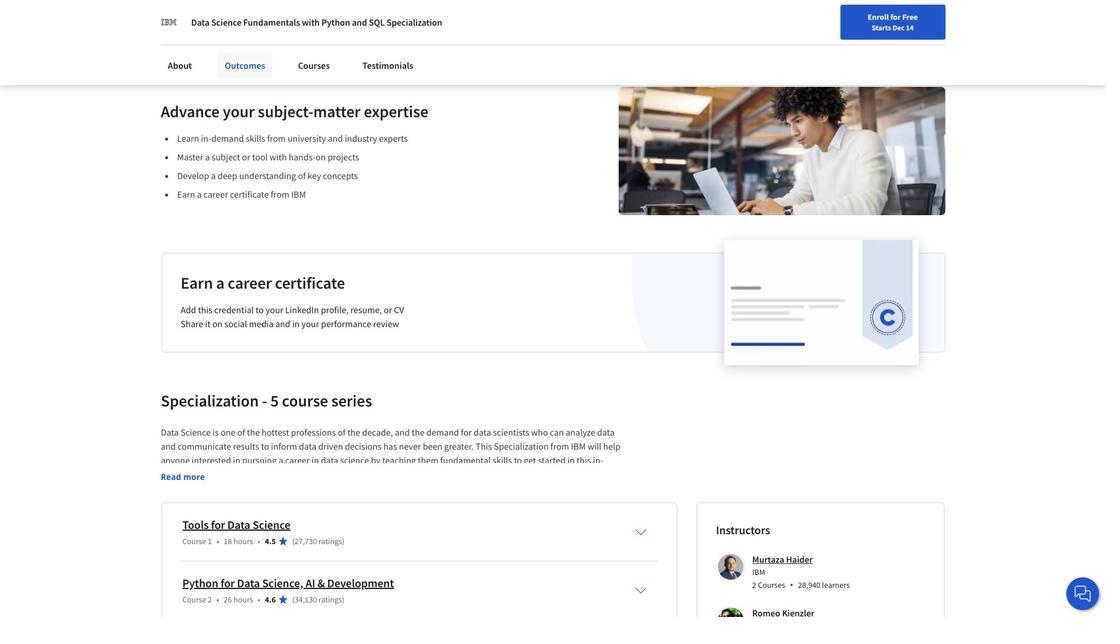 Task type: vqa. For each thing, say whether or not it's contained in the screenshot.
this inside the Data Science is one of the hottest professions of the decade, and the demand for data scientists who can analyze data and communicate results to inform data driven decisions has never been greater. This Specialization from IBM will help anyone interested in pursuing a career in data science by teaching them fundamental skills to get started in this in- demand field.
yes



Task type: locate. For each thing, give the bounding box(es) containing it.
• left 4.5
[[258, 537, 260, 547]]

ibm
[[291, 188, 306, 200], [571, 441, 586, 452], [753, 568, 765, 578]]

0 vertical spatial with
[[302, 16, 320, 28]]

0 vertical spatial learn
[[180, 17, 203, 29]]

0 vertical spatial earn
[[177, 188, 195, 200]]

1 vertical spatial more
[[183, 472, 205, 483]]

find your new career link
[[777, 12, 861, 26]]

2 left 26
[[208, 595, 212, 605]]

2 ratings from the top
[[319, 595, 342, 605]]

python left sql
[[322, 16, 350, 28]]

from up master a subject or tool with hands-on projects
[[267, 132, 286, 144]]

0 horizontal spatial or
[[242, 151, 250, 163]]

in- inside data science is one of the hottest professions of the decade, and the demand for data scientists who can analyze data and communicate results to inform data driven decisions has never been greater. this specialization from ibm will help anyone interested in pursuing a career in data science by teaching them fundamental skills to get started in this in- demand field.
[[593, 455, 603, 467]]

2 horizontal spatial the
[[412, 427, 425, 438]]

your down 'linkedin'
[[302, 318, 319, 330]]

earn for earn a career certificate
[[181, 273, 213, 294]]

1 horizontal spatial demand
[[211, 132, 244, 144]]

testimonials
[[363, 60, 414, 71]]

from down understanding
[[271, 188, 289, 200]]

) down development
[[342, 595, 345, 605]]

of right one
[[237, 427, 245, 438]]

learn more about coursera for business link
[[180, 17, 342, 29]]

for inside enroll for free starts dec 14
[[891, 12, 901, 22]]

about
[[168, 60, 192, 71]]

14
[[906, 23, 914, 32]]

2
[[753, 580, 757, 591], [208, 595, 212, 605]]

• for 2
[[258, 595, 260, 605]]

0 vertical spatial more
[[205, 17, 227, 29]]

science left fundamentals
[[211, 16, 242, 28]]

subject
[[212, 151, 240, 163]]

hands-
[[289, 151, 316, 163]]

on up key on the left top of the page
[[316, 151, 326, 163]]

key
[[308, 170, 321, 181]]

on
[[316, 151, 326, 163], [212, 318, 223, 330]]

demand up been
[[427, 427, 459, 438]]

find your new career
[[782, 13, 856, 24]]

for for tools for data science
[[211, 518, 225, 532]]

2 ( from the top
[[292, 595, 295, 605]]

None search field
[[166, 7, 447, 31]]

2 hours from the top
[[234, 595, 253, 605]]

a left deep
[[211, 170, 216, 181]]

0 horizontal spatial this
[[198, 304, 213, 316]]

and
[[352, 16, 367, 28], [328, 132, 343, 144], [275, 318, 290, 330], [395, 427, 410, 438], [161, 441, 176, 452]]

1 vertical spatial science
[[181, 427, 211, 438]]

learners
[[822, 580, 850, 591]]

certificate down the develop a deep understanding of key concepts at the top left of page
[[230, 188, 269, 200]]

• left 28,940
[[790, 579, 794, 592]]

starts
[[872, 23, 891, 32]]

1 horizontal spatial on
[[316, 151, 326, 163]]

2 horizontal spatial specialization
[[494, 441, 549, 452]]

of for understanding
[[298, 170, 306, 181]]

0 vertical spatial career
[[204, 188, 228, 200]]

2 ) from the top
[[342, 595, 345, 605]]

1 vertical spatial course
[[182, 595, 206, 605]]

career down inform
[[285, 455, 310, 467]]

0 horizontal spatial demand
[[161, 469, 193, 481]]

career up credential
[[228, 273, 272, 294]]

4.6
[[265, 595, 276, 605]]

0 horizontal spatial the
[[247, 427, 260, 438]]

a down inform
[[279, 455, 283, 467]]

and up never
[[395, 427, 410, 438]]

1 course from the top
[[182, 537, 206, 547]]

1 vertical spatial from
[[271, 188, 289, 200]]

• left 4.6
[[258, 595, 260, 605]]

ibm down understanding
[[291, 188, 306, 200]]

earn for earn a career certificate from ibm
[[177, 188, 195, 200]]

add
[[181, 304, 196, 316]]

1 vertical spatial courses
[[758, 580, 786, 591]]

1 horizontal spatial skills
[[493, 455, 512, 467]]

course left 1 on the bottom left of the page
[[182, 537, 206, 547]]

1 vertical spatial certificate
[[275, 273, 345, 294]]

of up driven
[[338, 427, 346, 438]]

hours
[[234, 537, 253, 547], [234, 595, 253, 605]]

1 hours from the top
[[234, 537, 253, 547]]

2 horizontal spatial science
[[253, 518, 291, 532]]

0 vertical spatial courses
[[298, 60, 330, 71]]

2 vertical spatial from
[[551, 441, 569, 452]]

1 horizontal spatial with
[[302, 16, 320, 28]]

python up course 2 • 26 hours •
[[182, 576, 218, 591]]

0 horizontal spatial python
[[182, 576, 218, 591]]

specialization inside data science is one of the hottest professions of the decade, and the demand for data scientists who can analyze data and communicate results to inform data driven decisions has never been greater. this specialization from ibm will help anyone interested in pursuing a career in data science by teaching them fundamental skills to get started in this in- demand field.
[[494, 441, 549, 452]]

course 2 • 26 hours •
[[182, 595, 260, 605]]

tools
[[182, 518, 209, 532]]

a down develop
[[197, 188, 202, 200]]

or left the cv
[[384, 304, 392, 316]]

1 ( from the top
[[292, 537, 295, 547]]

learn up master
[[177, 132, 199, 144]]

1 vertical spatial specialization
[[161, 391, 259, 412]]

data science is one of the hottest professions of the decade, and the demand for data scientists who can analyze data and communicate results to inform data driven decisions has never been greater. this specialization from ibm will help anyone interested in pursuing a career in data science by teaching them fundamental skills to get started in this in- demand field.
[[161, 427, 623, 481]]

hours for science
[[234, 537, 253, 547]]

outcomes
[[225, 60, 265, 71]]

for left business
[[292, 17, 304, 29]]

science for is
[[181, 427, 211, 438]]

ibm down murtaza
[[753, 568, 765, 578]]

or left the tool
[[242, 151, 250, 163]]

to
[[256, 304, 264, 316], [261, 441, 269, 452], [514, 455, 522, 467]]

a inside data science is one of the hottest professions of the decade, and the demand for data scientists who can analyze data and communicate results to inform data driven decisions has never been greater. this specialization from ibm will help anyone interested in pursuing a career in data science by teaching them fundamental skills to get started in this in- demand field.
[[279, 455, 283, 467]]

18
[[224, 537, 232, 547]]

•
[[217, 537, 219, 547], [258, 537, 260, 547], [790, 579, 794, 592], [217, 595, 219, 605], [258, 595, 260, 605]]

earn up "add" at the left
[[181, 273, 213, 294]]

ai
[[306, 576, 315, 591]]

pursuing
[[242, 455, 277, 467]]

1 vertical spatial )
[[342, 595, 345, 605]]

0 horizontal spatial ibm
[[291, 188, 306, 200]]

1 horizontal spatial specialization
[[387, 16, 442, 28]]

0 vertical spatial (
[[292, 537, 295, 547]]

certificate for earn a career certificate
[[275, 273, 345, 294]]

testimonials link
[[356, 53, 421, 78]]

2 the from the left
[[348, 427, 360, 438]]

1 horizontal spatial 2
[[753, 580, 757, 591]]

advance your subject-matter expertise
[[161, 101, 428, 122]]

1 horizontal spatial the
[[348, 427, 360, 438]]

1
[[208, 537, 212, 547]]

to up media
[[256, 304, 264, 316]]

demand
[[211, 132, 244, 144], [427, 427, 459, 438], [161, 469, 193, 481]]

on inside add this credential to your linkedin profile, resume, or cv share it on social media and in your performance review
[[212, 318, 223, 330]]

more right read
[[183, 472, 205, 483]]

a right master
[[205, 151, 210, 163]]

a up credential
[[216, 273, 225, 294]]

data up course 2 • 26 hours •
[[237, 576, 260, 591]]

career inside data science is one of the hottest professions of the decade, and the demand for data scientists who can analyze data and communicate results to inform data driven decisions has never been greater. this specialization from ibm will help anyone interested in pursuing a career in data science by teaching them fundamental skills to get started in this in- demand field.
[[285, 455, 310, 467]]

0 vertical spatial ratings
[[319, 537, 342, 547]]

and up anyone
[[161, 441, 176, 452]]

0 vertical spatial from
[[267, 132, 286, 144]]

for
[[891, 12, 901, 22], [292, 17, 304, 29], [461, 427, 472, 438], [211, 518, 225, 532], [221, 576, 235, 591]]

from
[[267, 132, 286, 144], [271, 188, 289, 200], [551, 441, 569, 452]]

review
[[373, 318, 399, 330]]

0 horizontal spatial courses
[[298, 60, 330, 71]]

with right the tool
[[270, 151, 287, 163]]

and right media
[[275, 318, 290, 330]]

enroll
[[868, 12, 889, 22]]

on right it
[[212, 318, 223, 330]]

specialization right sql
[[387, 16, 442, 28]]

specialization up is
[[161, 391, 259, 412]]

to left get
[[514, 455, 522, 467]]

1 vertical spatial ratings
[[319, 595, 342, 605]]

in down driven
[[312, 455, 319, 467]]

1 vertical spatial on
[[212, 318, 223, 330]]

python
[[322, 16, 350, 28], [182, 576, 218, 591]]

2 vertical spatial career
[[285, 455, 310, 467]]

2 course from the top
[[182, 595, 206, 605]]

1 vertical spatial (
[[292, 595, 295, 605]]

0 vertical spatial demand
[[211, 132, 244, 144]]

python for data science, ai & development
[[182, 576, 394, 591]]

hours right 18 in the left bottom of the page
[[234, 537, 253, 547]]

deep
[[218, 170, 237, 181]]

0 vertical spatial specialization
[[387, 16, 442, 28]]

data
[[474, 427, 491, 438], [597, 427, 615, 438], [299, 441, 316, 452], [321, 455, 338, 467]]

1 horizontal spatial ibm
[[571, 441, 586, 452]]

more
[[205, 17, 227, 29], [183, 472, 205, 483]]

3 the from the left
[[412, 427, 425, 438]]

0 vertical spatial course
[[182, 537, 206, 547]]

( down 'python for data science, ai & development'
[[292, 595, 295, 605]]

the up decisions
[[348, 427, 360, 438]]

in-
[[201, 132, 211, 144], [593, 455, 603, 467]]

( right 4.5
[[292, 537, 295, 547]]

( 34,130 ratings )
[[292, 595, 345, 605]]

0 horizontal spatial skills
[[246, 132, 265, 144]]

0 vertical spatial hours
[[234, 537, 253, 547]]

concepts
[[323, 170, 358, 181]]

0 horizontal spatial certificate
[[230, 188, 269, 200]]

the
[[247, 427, 260, 438], [348, 427, 360, 438], [412, 427, 425, 438]]

2 vertical spatial science
[[253, 518, 291, 532]]

skills left get
[[493, 455, 512, 467]]

) right 27,730 on the bottom of page
[[342, 537, 345, 547]]

courses down murtaza
[[758, 580, 786, 591]]

and left sql
[[352, 16, 367, 28]]

0 vertical spatial )
[[342, 537, 345, 547]]

ibm down the analyze
[[571, 441, 586, 452]]

specialization up get
[[494, 441, 549, 452]]

courses down "data science fundamentals with python and sql specialization"
[[298, 60, 330, 71]]

the up never
[[412, 427, 425, 438]]

• for 1
[[258, 537, 260, 547]]

coursera career certificate image
[[725, 240, 919, 365]]

in down 'linkedin'
[[292, 318, 300, 330]]

science for fundamentals
[[211, 16, 242, 28]]

to up pursuing
[[261, 441, 269, 452]]

them
[[418, 455, 439, 467]]

specialization
[[387, 16, 442, 28], [161, 391, 259, 412], [494, 441, 549, 452]]

dec
[[893, 23, 905, 32]]

0 horizontal spatial on
[[212, 318, 223, 330]]

earn down develop
[[177, 188, 195, 200]]

1 vertical spatial hours
[[234, 595, 253, 605]]

course for tools for data science
[[182, 537, 206, 547]]

0 vertical spatial science
[[211, 16, 242, 28]]

1 ) from the top
[[342, 537, 345, 547]]

performance
[[321, 318, 371, 330]]

your right find on the top right of the page
[[799, 13, 815, 24]]

of left key on the left top of the page
[[298, 170, 306, 181]]

1 horizontal spatial or
[[384, 304, 392, 316]]

0 vertical spatial certificate
[[230, 188, 269, 200]]

ratings right 27,730 on the bottom of page
[[319, 537, 342, 547]]

0 vertical spatial 2
[[753, 580, 757, 591]]

read more button
[[161, 471, 205, 483]]

the up the results
[[247, 427, 260, 438]]

in- down will
[[593, 455, 603, 467]]

english button
[[861, 0, 932, 38]]

1 horizontal spatial certificate
[[275, 273, 345, 294]]

( for science
[[292, 537, 295, 547]]

data up anyone
[[161, 427, 179, 438]]

decisions
[[345, 441, 382, 452]]

1 vertical spatial career
[[228, 273, 272, 294]]

0 horizontal spatial 2
[[208, 595, 212, 605]]

for up dec
[[891, 12, 901, 22]]

for up greater.
[[461, 427, 472, 438]]

a for earn a career certificate
[[216, 273, 225, 294]]

in inside add this credential to your linkedin profile, resume, or cv share it on social media and in your performance review
[[292, 318, 300, 330]]

1 horizontal spatial in-
[[593, 455, 603, 467]]

this down will
[[577, 455, 591, 467]]

in- up master
[[201, 132, 211, 144]]

course left 26
[[182, 595, 206, 605]]

1 vertical spatial learn
[[177, 132, 199, 144]]

data right ibm image
[[191, 16, 210, 28]]

science
[[211, 16, 242, 28], [181, 427, 211, 438], [253, 518, 291, 532]]

1 vertical spatial or
[[384, 304, 392, 316]]

ibm inside murtaza haider ibm 2 courses • 28,940 learners
[[753, 568, 765, 578]]

read more
[[161, 472, 205, 483]]

0 horizontal spatial with
[[270, 151, 287, 163]]

1 ratings from the top
[[319, 537, 342, 547]]

for up 26
[[221, 576, 235, 591]]

skills up the tool
[[246, 132, 265, 144]]

2 down murtaza
[[753, 580, 757, 591]]

0 horizontal spatial science
[[181, 427, 211, 438]]

2 horizontal spatial demand
[[427, 427, 459, 438]]

hours right 26
[[234, 595, 253, 605]]

1 vertical spatial earn
[[181, 273, 213, 294]]

add this credential to your linkedin profile, resume, or cv share it on social media and in your performance review
[[181, 304, 404, 330]]

1 horizontal spatial courses
[[758, 580, 786, 591]]

2 vertical spatial demand
[[161, 469, 193, 481]]

tool
[[252, 151, 268, 163]]

projects
[[328, 151, 359, 163]]

murtaza haider image
[[718, 555, 744, 580]]

earn
[[177, 188, 195, 200], [181, 273, 213, 294]]

2 vertical spatial ibm
[[753, 568, 765, 578]]

1 vertical spatial in-
[[593, 455, 603, 467]]

one
[[221, 427, 235, 438]]

this up it
[[198, 304, 213, 316]]

with right coursera in the top of the page
[[302, 16, 320, 28]]

python for data science, ai & development link
[[182, 576, 394, 591]]

1 the from the left
[[247, 427, 260, 438]]

cv
[[394, 304, 404, 316]]

from for university
[[267, 132, 286, 144]]

1 horizontal spatial python
[[322, 16, 350, 28]]

science up 4.5
[[253, 518, 291, 532]]

1 horizontal spatial science
[[211, 16, 242, 28]]

1 vertical spatial skills
[[493, 455, 512, 467]]

data
[[191, 16, 210, 28], [161, 427, 179, 438], [227, 518, 250, 532], [237, 576, 260, 591]]

courses link
[[291, 53, 337, 78]]

1 vertical spatial 2
[[208, 595, 212, 605]]

enroll for free starts dec 14
[[868, 12, 918, 32]]

this inside add this credential to your linkedin profile, resume, or cv share it on social media and in your performance review
[[198, 304, 213, 316]]

0 horizontal spatial in-
[[201, 132, 211, 144]]

data science fundamentals with python and sql specialization
[[191, 16, 442, 28]]

0 vertical spatial to
[[256, 304, 264, 316]]

for up course 1 • 18 hours •
[[211, 518, 225, 532]]

tools for data science
[[182, 518, 291, 532]]

1 horizontal spatial of
[[298, 170, 306, 181]]

2 horizontal spatial ibm
[[753, 568, 765, 578]]

1 vertical spatial this
[[577, 455, 591, 467]]

ratings for science
[[319, 537, 342, 547]]

more for read
[[183, 472, 205, 483]]

0 vertical spatial on
[[316, 151, 326, 163]]

ratings down the &
[[319, 595, 342, 605]]

1 horizontal spatial this
[[577, 455, 591, 467]]

more inside button
[[183, 472, 205, 483]]

science inside data science is one of the hottest professions of the decade, and the demand for data scientists who can analyze data and communicate results to inform data driven decisions has never been greater. this specialization from ibm will help anyone interested in pursuing a career in data science by teaching them fundamental skills to get started in this in- demand field.
[[181, 427, 211, 438]]

0 vertical spatial this
[[198, 304, 213, 316]]

in
[[292, 318, 300, 330], [233, 455, 240, 467], [312, 455, 319, 467], [568, 455, 575, 467]]

ibm inside data science is one of the hottest professions of the decade, and the demand for data scientists who can analyze data and communicate results to inform data driven decisions has never been greater. this specialization from ibm will help anyone interested in pursuing a career in data science by teaching them fundamental skills to get started in this in- demand field.
[[571, 441, 586, 452]]

certificate up 'linkedin'
[[275, 273, 345, 294]]

demand up subject at left top
[[211, 132, 244, 144]]

• inside murtaza haider ibm 2 courses • 28,940 learners
[[790, 579, 794, 592]]

demand down anyone
[[161, 469, 193, 481]]

more left about on the top left of the page
[[205, 17, 227, 29]]

2 vertical spatial to
[[514, 455, 522, 467]]

learn right ibm image
[[180, 17, 203, 29]]

career down deep
[[204, 188, 228, 200]]

this
[[198, 304, 213, 316], [577, 455, 591, 467]]

certificate
[[230, 188, 269, 200], [275, 273, 345, 294]]

science up communicate
[[181, 427, 211, 438]]

2 vertical spatial specialization
[[494, 441, 549, 452]]

1 vertical spatial python
[[182, 576, 218, 591]]

from for ibm
[[271, 188, 289, 200]]

0 horizontal spatial of
[[237, 427, 245, 438]]

tools for data science link
[[182, 518, 291, 532]]

haider
[[786, 554, 813, 566]]

1 vertical spatial ibm
[[571, 441, 586, 452]]

from down can
[[551, 441, 569, 452]]



Task type: describe. For each thing, give the bounding box(es) containing it.
0 horizontal spatial specialization
[[161, 391, 259, 412]]

hours for science,
[[234, 595, 253, 605]]

data inside data science is one of the hottest professions of the decade, and the demand for data scientists who can analyze data and communicate results to inform data driven decisions has never been greater. this specialization from ibm will help anyone interested in pursuing a career in data science by teaching them fundamental skills to get started in this in- demand field.
[[161, 427, 179, 438]]

your up media
[[266, 304, 283, 316]]

credential
[[214, 304, 254, 316]]

experts
[[379, 132, 408, 144]]

34,130
[[295, 595, 317, 605]]

it
[[205, 318, 211, 330]]

in right started
[[568, 455, 575, 467]]

0 vertical spatial ibm
[[291, 188, 306, 200]]

who
[[531, 427, 548, 438]]

0 vertical spatial skills
[[246, 132, 265, 144]]

by
[[371, 455, 381, 467]]

more for learn
[[205, 17, 227, 29]]

science
[[340, 455, 369, 467]]

learn more about coursera for business
[[180, 17, 342, 29]]

english
[[882, 13, 911, 25]]

can
[[550, 427, 564, 438]]

master a subject or tool with hands-on projects
[[177, 151, 359, 163]]

data up 18 in the left bottom of the page
[[227, 518, 250, 532]]

data up help at the right of the page
[[597, 427, 615, 438]]

1 vertical spatial demand
[[427, 427, 459, 438]]

field.
[[195, 469, 215, 481]]

share
[[181, 318, 203, 330]]

courses inside courses link
[[298, 60, 330, 71]]

coursera enterprise logos image
[[685, 0, 919, 22]]

• right 1 on the bottom left of the page
[[217, 537, 219, 547]]

read
[[161, 472, 181, 483]]

• for haider
[[790, 579, 794, 592]]

fundamentals
[[243, 16, 300, 28]]

results
[[233, 441, 259, 452]]

0 vertical spatial or
[[242, 151, 250, 163]]

series
[[331, 391, 372, 412]]

1 vertical spatial with
[[270, 151, 287, 163]]

a for develop a deep understanding of key concepts
[[211, 170, 216, 181]]

data up this
[[474, 427, 491, 438]]

0 vertical spatial python
[[322, 16, 350, 28]]

your down outcomes link at the left of page
[[223, 101, 255, 122]]

media
[[249, 318, 274, 330]]

27,730
[[295, 537, 317, 547]]

learn for learn in-demand skills from university and industry experts
[[177, 132, 199, 144]]

started
[[538, 455, 566, 467]]

advance
[[161, 101, 220, 122]]

in down the results
[[233, 455, 240, 467]]

analyze
[[566, 427, 596, 438]]

and up projects
[[328, 132, 343, 144]]

instructors
[[716, 523, 770, 538]]

business
[[306, 17, 342, 29]]

course 1 • 18 hours •
[[182, 537, 260, 547]]

a for earn a career certificate from ibm
[[197, 188, 202, 200]]

this
[[476, 441, 492, 452]]

resume,
[[351, 304, 382, 316]]

this inside data science is one of the hottest professions of the decade, and the demand for data scientists who can analyze data and communicate results to inform data driven decisions has never been greater. this specialization from ibm will help anyone interested in pursuing a career in data science by teaching them fundamental skills to get started in this in- demand field.
[[577, 455, 591, 467]]

5
[[271, 391, 279, 412]]

scientists
[[493, 427, 530, 438]]

find
[[782, 13, 797, 24]]

( 27,730 ratings )
[[292, 537, 345, 547]]

or inside add this credential to your linkedin profile, resume, or cv share it on social media and in your performance review
[[384, 304, 392, 316]]

course for python for data science, ai & development
[[182, 595, 206, 605]]

• left 26
[[217, 595, 219, 605]]

certificate for earn a career certificate from ibm
[[230, 188, 269, 200]]

1 vertical spatial to
[[261, 441, 269, 452]]

master
[[177, 151, 203, 163]]

will
[[588, 441, 602, 452]]

decade,
[[362, 427, 393, 438]]

about
[[228, 17, 252, 29]]

career for earn a career certificate
[[228, 273, 272, 294]]

ibm image
[[161, 14, 177, 30]]

coursera
[[254, 17, 291, 29]]

hottest
[[262, 427, 289, 438]]

murtaza haider ibm 2 courses • 28,940 learners
[[753, 554, 850, 592]]

earn a career certificate from ibm
[[177, 188, 306, 200]]

is
[[213, 427, 219, 438]]

teaching
[[382, 455, 416, 467]]

) for science,
[[342, 595, 345, 605]]

social
[[225, 318, 247, 330]]

sql
[[369, 16, 385, 28]]

expertise
[[364, 101, 428, 122]]

communicate
[[178, 441, 231, 452]]

course
[[282, 391, 328, 412]]

&
[[318, 576, 325, 591]]

outcomes link
[[218, 53, 272, 78]]

subject-
[[258, 101, 313, 122]]

matter
[[313, 101, 361, 122]]

2 horizontal spatial of
[[338, 427, 346, 438]]

show notifications image
[[949, 15, 963, 29]]

data down driven
[[321, 455, 338, 467]]

development
[[327, 576, 394, 591]]

career
[[833, 13, 856, 24]]

been
[[423, 441, 443, 452]]

courses inside murtaza haider ibm 2 courses • 28,940 learners
[[758, 580, 786, 591]]

get
[[524, 455, 536, 467]]

a for master a subject or tool with hands-on projects
[[205, 151, 210, 163]]

free
[[903, 12, 918, 22]]

chat with us image
[[1074, 585, 1093, 604]]

2 inside murtaza haider ibm 2 courses • 28,940 learners
[[753, 580, 757, 591]]

26
[[224, 595, 232, 605]]

develop
[[177, 170, 209, 181]]

ratings for science,
[[319, 595, 342, 605]]

murtaza haider link
[[753, 554, 813, 566]]

fundamental
[[440, 455, 491, 467]]

develop a deep understanding of key concepts
[[177, 170, 358, 181]]

( for science,
[[292, 595, 295, 605]]

data down professions
[[299, 441, 316, 452]]

from inside data science is one of the hottest professions of the decade, and the demand for data scientists who can analyze data and communicate results to inform data driven decisions has never been greater. this specialization from ibm will help anyone interested in pursuing a career in data science by teaching them fundamental skills to get started in this in- demand field.
[[551, 441, 569, 452]]

) for science
[[342, 537, 345, 547]]

new
[[816, 13, 831, 24]]

linkedin
[[285, 304, 319, 316]]

interested
[[192, 455, 231, 467]]

of for one
[[237, 427, 245, 438]]

understanding
[[239, 170, 296, 181]]

for for python for data science, ai & development
[[221, 576, 235, 591]]

and inside add this credential to your linkedin profile, resume, or cv share it on social media and in your performance review
[[275, 318, 290, 330]]

murtaza
[[753, 554, 785, 566]]

greater.
[[444, 441, 474, 452]]

science,
[[262, 576, 303, 591]]

0 vertical spatial in-
[[201, 132, 211, 144]]

inform
[[271, 441, 297, 452]]

skills inside data science is one of the hottest professions of the decade, and the demand for data scientists who can analyze data and communicate results to inform data driven decisions has never been greater. this specialization from ibm will help anyone interested in pursuing a career in data science by teaching them fundamental skills to get started in this in- demand field.
[[493, 455, 512, 467]]

for for enroll for free starts dec 14
[[891, 12, 901, 22]]

help
[[603, 441, 621, 452]]

28,940
[[798, 580, 821, 591]]

career for earn a career certificate from ibm
[[204, 188, 228, 200]]

for inside data science is one of the hottest professions of the decade, and the demand for data scientists who can analyze data and communicate results to inform data driven decisions has never been greater. this specialization from ibm will help anyone interested in pursuing a career in data science by teaching them fundamental skills to get started in this in- demand field.
[[461, 427, 472, 438]]

learn for learn more about coursera for business
[[180, 17, 203, 29]]

specialization - 5 course series
[[161, 391, 372, 412]]

to inside add this credential to your linkedin profile, resume, or cv share it on social media and in your performance review
[[256, 304, 264, 316]]

professions
[[291, 427, 336, 438]]



